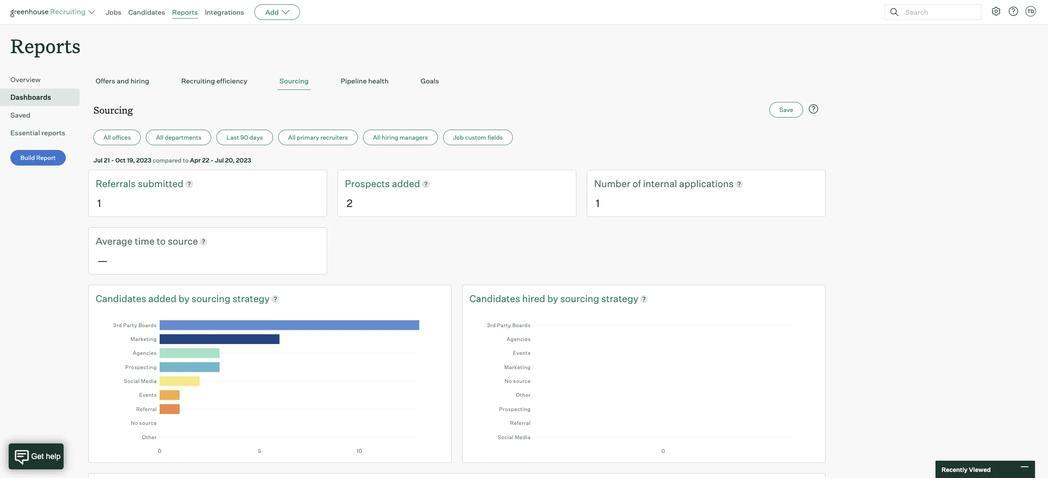 Task type: vqa. For each thing, say whether or not it's contained in the screenshot.
sourcing link for Candidates added by sourcing
yes



Task type: locate. For each thing, give the bounding box(es) containing it.
0 vertical spatial hiring
[[130, 77, 149, 85]]

td
[[1027, 8, 1034, 14]]

2 sourcing link from the left
[[560, 292, 601, 306]]

all
[[103, 134, 111, 141], [156, 134, 163, 141], [288, 134, 296, 141], [373, 134, 380, 141]]

1 jul from the left
[[93, 157, 103, 164]]

2023
[[136, 157, 151, 164], [236, 157, 251, 164]]

- right 21
[[111, 157, 114, 164]]

1 by link from the left
[[179, 292, 192, 306]]

pipeline health
[[341, 77, 389, 85]]

1 vertical spatial reports
[[10, 33, 81, 58]]

dashboards link
[[10, 92, 76, 103]]

0 vertical spatial added link
[[392, 177, 420, 191]]

1 horizontal spatial added link
[[392, 177, 420, 191]]

1 down number
[[596, 197, 600, 210]]

2 1 from the left
[[596, 197, 600, 210]]

all left departments
[[156, 134, 163, 141]]

xychart image for candidates hired by sourcing
[[482, 314, 806, 454]]

average time to
[[96, 235, 168, 247]]

0 horizontal spatial by
[[179, 293, 189, 305]]

0 vertical spatial reports
[[172, 8, 198, 16]]

2 sourcing from the left
[[560, 293, 599, 305]]

reports down greenhouse recruiting image
[[10, 33, 81, 58]]

to right "time"
[[157, 235, 166, 247]]

2
[[347, 197, 353, 210]]

candidates right 'jobs'
[[128, 8, 165, 16]]

job custom fields
[[453, 134, 503, 141]]

offers and hiring button
[[93, 72, 151, 90]]

—
[[97, 254, 108, 267]]

all for all primary recruiters
[[288, 134, 296, 141]]

sourcing link
[[192, 292, 232, 306], [560, 292, 601, 306]]

jobs
[[106, 8, 121, 16]]

xychart image for candidates added by sourcing
[[108, 314, 432, 454]]

2 all from the left
[[156, 134, 163, 141]]

tab list
[[93, 72, 820, 90]]

2 xychart image from the left
[[482, 314, 806, 454]]

0 horizontal spatial added
[[148, 293, 176, 305]]

0 vertical spatial added
[[392, 178, 420, 190]]

jul
[[93, 157, 103, 164], [215, 157, 224, 164]]

strategy
[[232, 293, 270, 305], [601, 293, 638, 305]]

all left the offices
[[103, 134, 111, 141]]

to left apr
[[183, 157, 189, 164]]

average
[[96, 235, 133, 247]]

submitted link
[[138, 177, 183, 191]]

candidates left hired
[[469, 293, 520, 305]]

add button
[[254, 4, 300, 20]]

90
[[240, 134, 248, 141]]

0 vertical spatial sourcing
[[279, 77, 309, 85]]

added
[[392, 178, 420, 190], [148, 293, 176, 305]]

last 90 days
[[227, 134, 263, 141]]

hiring left managers
[[382, 134, 398, 141]]

reports
[[172, 8, 198, 16], [10, 33, 81, 58]]

1 horizontal spatial strategy link
[[601, 292, 638, 306]]

time
[[135, 235, 155, 247]]

1 horizontal spatial by link
[[547, 292, 560, 306]]

offers and hiring
[[96, 77, 149, 85]]

goals
[[421, 77, 439, 85]]

1 horizontal spatial 2023
[[236, 157, 251, 164]]

0 horizontal spatial xychart image
[[108, 314, 432, 454]]

0 horizontal spatial strategy
[[232, 293, 270, 305]]

20,
[[225, 157, 235, 164]]

0 horizontal spatial sourcing link
[[192, 292, 232, 306]]

1 horizontal spatial jul
[[215, 157, 224, 164]]

reports left integrations
[[172, 8, 198, 16]]

2 by from the left
[[547, 293, 558, 305]]

1 vertical spatial hiring
[[382, 134, 398, 141]]

by link for hired
[[547, 292, 560, 306]]

1 horizontal spatial by
[[547, 293, 558, 305]]

sourcing link for candidates added by sourcing
[[192, 292, 232, 306]]

candidates link for candidates hired by sourcing
[[469, 292, 522, 306]]

0 horizontal spatial strategy link
[[232, 292, 270, 306]]

1 horizontal spatial sourcing link
[[560, 292, 601, 306]]

1 vertical spatial to
[[157, 235, 166, 247]]

0 horizontal spatial sourcing
[[192, 293, 230, 305]]

1 xychart image from the left
[[108, 314, 432, 454]]

hiring
[[130, 77, 149, 85], [382, 134, 398, 141]]

goals button
[[418, 72, 441, 90]]

2 by link from the left
[[547, 292, 560, 306]]

1 vertical spatial sourcing
[[93, 103, 133, 116]]

0 vertical spatial to
[[183, 157, 189, 164]]

all hiring managers button
[[363, 130, 438, 145]]

greenhouse recruiting image
[[10, 7, 88, 17]]

2023 right 20,
[[236, 157, 251, 164]]

0 horizontal spatial reports
[[10, 33, 81, 58]]

candidates for candidates
[[128, 8, 165, 16]]

2 strategy link from the left
[[601, 292, 638, 306]]

all left primary
[[288, 134, 296, 141]]

saved link
[[10, 110, 76, 120]]

1 horizontal spatial strategy
[[601, 293, 638, 305]]

hiring right and at left
[[130, 77, 149, 85]]

prospects
[[345, 178, 392, 190]]

jul left 21
[[93, 157, 103, 164]]

Search text field
[[903, 6, 973, 18]]

1
[[97, 197, 101, 210], [596, 197, 600, 210]]

candidates hired by sourcing
[[469, 293, 601, 305]]

1 2023 from the left
[[136, 157, 151, 164]]

0 horizontal spatial added link
[[148, 292, 179, 306]]

referrals
[[96, 178, 138, 190]]

candidates link for candidates added by sourcing
[[96, 292, 148, 306]]

all for all hiring managers
[[373, 134, 380, 141]]

2 strategy from the left
[[601, 293, 638, 305]]

1 strategy link from the left
[[232, 292, 270, 306]]

0 horizontal spatial by link
[[179, 292, 192, 306]]

hiring inside button
[[130, 77, 149, 85]]

last
[[227, 134, 239, 141]]

1 horizontal spatial sourcing
[[560, 293, 599, 305]]

candidates
[[128, 8, 165, 16], [96, 293, 146, 305], [469, 293, 520, 305]]

1 horizontal spatial 1
[[596, 197, 600, 210]]

-
[[111, 157, 114, 164], [211, 157, 213, 164]]

0 horizontal spatial 1
[[97, 197, 101, 210]]

sourcing for candidates hired by sourcing
[[560, 293, 599, 305]]

overview link
[[10, 75, 76, 85]]

0 horizontal spatial jul
[[93, 157, 103, 164]]

1 by from the left
[[179, 293, 189, 305]]

all offices button
[[93, 130, 141, 145]]

candidates link
[[128, 8, 165, 16], [96, 292, 148, 306], [469, 292, 522, 306]]

3 all from the left
[[288, 134, 296, 141]]

4 all from the left
[[373, 134, 380, 141]]

all primary recruiters
[[288, 134, 348, 141]]

essential reports link
[[10, 128, 76, 138]]

sourcing
[[279, 77, 309, 85], [93, 103, 133, 116]]

all inside button
[[373, 134, 380, 141]]

1 horizontal spatial sourcing
[[279, 77, 309, 85]]

1 sourcing from the left
[[192, 293, 230, 305]]

added link
[[392, 177, 420, 191], [148, 292, 179, 306]]

candidates down —
[[96, 293, 146, 305]]

- right 22
[[211, 157, 213, 164]]

reports link
[[172, 8, 198, 16]]

1 horizontal spatial hiring
[[382, 134, 398, 141]]

all left managers
[[373, 134, 380, 141]]

reports
[[41, 129, 65, 137]]

1 down referrals link
[[97, 197, 101, 210]]

1 horizontal spatial xychart image
[[482, 314, 806, 454]]

2023 right 19,
[[136, 157, 151, 164]]

1 horizontal spatial to
[[183, 157, 189, 164]]

all primary recruiters button
[[278, 130, 358, 145]]

applications
[[679, 178, 734, 190]]

1 horizontal spatial -
[[211, 157, 213, 164]]

by link for added
[[179, 292, 192, 306]]

1 strategy from the left
[[232, 293, 270, 305]]

0 horizontal spatial hiring
[[130, 77, 149, 85]]

sourcing
[[192, 293, 230, 305], [560, 293, 599, 305]]

jul left 20,
[[215, 157, 224, 164]]

tab list containing offers and hiring
[[93, 72, 820, 90]]

td button
[[1026, 6, 1036, 16]]

xychart image
[[108, 314, 432, 454], [482, 314, 806, 454]]

by
[[179, 293, 189, 305], [547, 293, 558, 305]]

all for all departments
[[156, 134, 163, 141]]

submitted
[[138, 178, 183, 190]]

0 horizontal spatial sourcing
[[93, 103, 133, 116]]

0 horizontal spatial -
[[111, 157, 114, 164]]

1 sourcing link from the left
[[192, 292, 232, 306]]

candidates for candidates hired by sourcing
[[469, 293, 520, 305]]

1 all from the left
[[103, 134, 111, 141]]

to
[[183, 157, 189, 164], [157, 235, 166, 247]]

0 horizontal spatial 2023
[[136, 157, 151, 164]]



Task type: describe. For each thing, give the bounding box(es) containing it.
hiring inside button
[[382, 134, 398, 141]]

recently viewed
[[942, 466, 991, 474]]

configure image
[[991, 6, 1001, 16]]

recruiting efficiency button
[[179, 72, 250, 90]]

all departments
[[156, 134, 201, 141]]

sourcing button
[[277, 72, 311, 90]]

all hiring managers
[[373, 134, 428, 141]]

2 - from the left
[[211, 157, 213, 164]]

number of internal
[[594, 178, 679, 190]]

custom
[[465, 134, 486, 141]]

dashboards
[[10, 93, 51, 102]]

internal
[[643, 178, 677, 190]]

strategy link for candidates added by sourcing
[[232, 292, 270, 306]]

last 90 days button
[[217, 130, 273, 145]]

offers
[[96, 77, 115, 85]]

0 horizontal spatial to
[[157, 235, 166, 247]]

hired link
[[522, 292, 547, 306]]

all offices
[[103, 134, 131, 141]]

2 jul from the left
[[215, 157, 224, 164]]

21
[[104, 157, 110, 164]]

integrations
[[205, 8, 244, 16]]

1 horizontal spatial reports
[[172, 8, 198, 16]]

build report
[[20, 154, 56, 161]]

number
[[594, 178, 630, 190]]

all departments button
[[146, 130, 211, 145]]

td button
[[1024, 4, 1038, 18]]

sourcing inside button
[[279, 77, 309, 85]]

apr
[[190, 157, 201, 164]]

recruiting
[[181, 77, 215, 85]]

job custom fields button
[[443, 130, 513, 145]]

overview
[[10, 75, 41, 84]]

build report button
[[10, 150, 66, 166]]

by for hired
[[547, 293, 558, 305]]

report
[[36, 154, 56, 161]]

essential
[[10, 129, 40, 137]]

1 1 from the left
[[97, 197, 101, 210]]

1 horizontal spatial added
[[392, 178, 420, 190]]

all for all offices
[[103, 134, 111, 141]]

19,
[[127, 157, 135, 164]]

1 - from the left
[[111, 157, 114, 164]]

candidates added by sourcing
[[96, 293, 232, 305]]

1 vertical spatial added
[[148, 293, 176, 305]]

fields
[[488, 134, 503, 141]]

saved
[[10, 111, 30, 120]]

recruiters
[[320, 134, 348, 141]]

days
[[249, 134, 263, 141]]

add
[[265, 8, 279, 16]]

strategy for candidates added by sourcing
[[232, 293, 270, 305]]

hired
[[522, 293, 545, 305]]

offices
[[112, 134, 131, 141]]

oct
[[115, 157, 126, 164]]

integrations link
[[205, 8, 244, 16]]

health
[[368, 77, 389, 85]]

essential reports
[[10, 129, 65, 137]]

22
[[202, 157, 209, 164]]

source
[[168, 235, 198, 247]]

recently
[[942, 466, 968, 474]]

jobs link
[[106, 8, 121, 16]]

jul 21 - oct 19, 2023 compared to apr 22 - jul 20, 2023
[[93, 157, 251, 164]]

build
[[20, 154, 35, 161]]

strategy for candidates hired by sourcing
[[601, 293, 638, 305]]

strategy link for candidates hired by sourcing
[[601, 292, 638, 306]]

prospects link
[[345, 177, 392, 191]]

managers
[[400, 134, 428, 141]]

of
[[632, 178, 641, 190]]

sourcing link for candidates hired by sourcing
[[560, 292, 601, 306]]

by for added
[[179, 293, 189, 305]]

viewed
[[969, 466, 991, 474]]

recruiting efficiency
[[181, 77, 247, 85]]

departments
[[165, 134, 201, 141]]

pipeline health button
[[339, 72, 391, 90]]

save
[[779, 106, 793, 113]]

primary
[[297, 134, 319, 141]]

1 vertical spatial added link
[[148, 292, 179, 306]]

save button
[[769, 102, 803, 118]]

efficiency
[[216, 77, 247, 85]]

pipeline
[[341, 77, 367, 85]]

2 2023 from the left
[[236, 157, 251, 164]]

referrals link
[[96, 177, 138, 191]]

sourcing for candidates added by sourcing
[[192, 293, 230, 305]]

compared
[[153, 157, 181, 164]]

job
[[453, 134, 464, 141]]

and
[[117, 77, 129, 85]]

candidates for candidates added by sourcing
[[96, 293, 146, 305]]

faq image
[[808, 104, 819, 114]]



